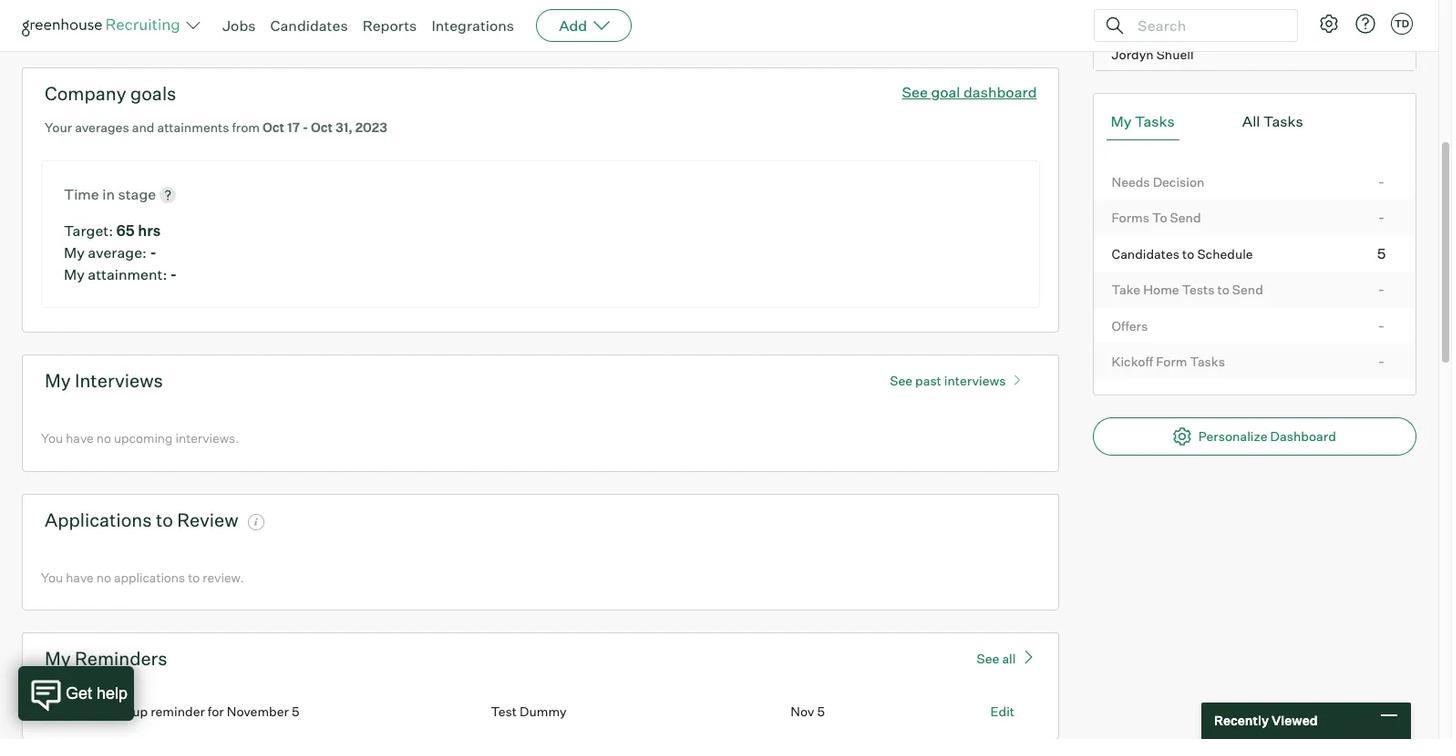 Task type: describe. For each thing, give the bounding box(es) containing it.
target: 65 hrs my average: - my attainment: -
[[64, 222, 177, 284]]

tasks for my tasks
[[1135, 112, 1175, 130]]

see for company goals
[[902, 83, 928, 101]]

nov
[[791, 704, 814, 719]]

form
[[1156, 354, 1187, 369]]

personalize dashboard link
[[1093, 417, 1417, 456]]

your
[[45, 119, 72, 135]]

tests
[[1182, 282, 1215, 297]]

edit
[[991, 704, 1015, 719]]

forms to send
[[1112, 210, 1201, 225]]

integrations
[[432, 16, 514, 35]]

31,
[[335, 119, 353, 135]]

greenhouse recruiting image
[[22, 15, 186, 36]]

no for upcoming
[[96, 430, 111, 446]]

decision
[[1153, 174, 1205, 189]]

test for test dummy
[[491, 704, 517, 719]]

jordyn shuell link
[[1093, 38, 1416, 70]]

candidates to schedule
[[1112, 246, 1253, 261]]

see all link
[[977, 648, 1037, 667]]

0 horizontal spatial send
[[1170, 210, 1201, 225]]

schedule
[[1197, 246, 1253, 261]]

nov 5
[[791, 704, 825, 719]]

tab list containing my tasks
[[1106, 103, 1403, 140]]

recently viewed
[[1214, 713, 1318, 729]]

my interviews
[[45, 369, 163, 392]]

time in
[[64, 185, 118, 203]]

see for my interviews
[[890, 373, 913, 389]]

review
[[177, 508, 238, 531]]

goal
[[931, 83, 960, 101]]

td
[[1395, 17, 1409, 30]]

1 horizontal spatial send
[[1232, 282, 1263, 297]]

1 horizontal spatial 5
[[817, 704, 825, 719]]

see goal dashboard link
[[902, 83, 1037, 101]]

you have no upcoming interviews.
[[41, 430, 239, 446]]

attainments
[[157, 119, 229, 135]]

2 horizontal spatial 5
[[1377, 244, 1386, 262]]

0 horizontal spatial 5
[[292, 704, 299, 719]]

candidates link
[[270, 16, 348, 35]]

2023
[[355, 119, 387, 135]]

candidates for candidates
[[270, 16, 348, 35]]

ruby anderson
[[1112, 15, 1204, 30]]

test dummy
[[491, 704, 567, 719]]

to left review.
[[188, 569, 200, 585]]

add
[[559, 16, 587, 35]]

jordyn shuell
[[1112, 47, 1194, 62]]

dummy
[[520, 704, 567, 719]]

tasks for all tasks
[[1263, 112, 1303, 130]]

reminder
[[151, 704, 205, 719]]

interviews.
[[175, 430, 239, 446]]

all tasks
[[1242, 112, 1303, 130]]

integrations link
[[432, 16, 514, 35]]

see past interviews
[[890, 373, 1006, 389]]

viewed
[[1272, 713, 1318, 729]]

review.
[[203, 569, 244, 585]]

edit link
[[991, 704, 1015, 719]]

applications
[[114, 569, 185, 585]]

home
[[1143, 282, 1179, 297]]

candidates for candidates to schedule
[[1112, 246, 1180, 261]]

my for reminders
[[45, 647, 71, 670]]

shuell
[[1156, 47, 1194, 62]]

test link
[[23, 0, 437, 44]]

personalize dashboard
[[1198, 428, 1336, 444]]

see all
[[977, 651, 1016, 667]]

1 horizontal spatial tasks
[[1190, 354, 1225, 369]]

1 oct from the left
[[263, 119, 284, 135]]

applications to review
[[45, 508, 238, 531]]

all
[[1242, 112, 1260, 130]]

forms
[[1112, 210, 1150, 225]]

time
[[64, 185, 99, 203]]

average:
[[88, 244, 147, 262]]

interviews
[[944, 373, 1006, 389]]

you have no applications to review.
[[41, 569, 244, 585]]

reports link
[[362, 16, 417, 35]]

stage
[[118, 185, 156, 203]]

my reminders
[[45, 647, 167, 670]]

my tasks
[[1111, 112, 1175, 130]]



Task type: locate. For each thing, give the bounding box(es) containing it.
test for test
[[437, 7, 463, 23]]

tab list
[[1106, 103, 1403, 140]]

jobs link
[[222, 16, 256, 35]]

offers
[[1112, 318, 1148, 333]]

tasks right all
[[1263, 112, 1303, 130]]

1 have from the top
[[66, 430, 94, 446]]

0 horizontal spatial candidates
[[270, 16, 348, 35]]

tasks right form
[[1190, 354, 1225, 369]]

to
[[1182, 246, 1195, 261], [1217, 282, 1230, 297], [156, 508, 173, 531], [188, 569, 200, 585]]

td button
[[1387, 9, 1417, 38]]

ruby
[[1112, 15, 1143, 30]]

test left dummy
[[491, 704, 517, 719]]

my for tasks
[[1111, 112, 1132, 130]]

follow up reminder for november 5
[[91, 704, 299, 719]]

needs
[[1112, 174, 1150, 189]]

0 vertical spatial no
[[96, 430, 111, 446]]

tasks up needs decision
[[1135, 112, 1175, 130]]

1 vertical spatial you
[[41, 569, 63, 585]]

0 vertical spatial have
[[66, 430, 94, 446]]

have down my interviews
[[66, 430, 94, 446]]

up
[[132, 704, 148, 719]]

2 oct from the left
[[311, 119, 333, 135]]

all tasks button
[[1238, 103, 1308, 140]]

you down my interviews
[[41, 430, 63, 446]]

1 horizontal spatial candidates
[[1112, 246, 1180, 261]]

to left review
[[156, 508, 173, 531]]

to right tests
[[1217, 282, 1230, 297]]

upcoming
[[114, 430, 173, 446]]

test dummy link
[[491, 704, 567, 719]]

1 vertical spatial have
[[66, 569, 94, 585]]

2 you from the top
[[41, 569, 63, 585]]

5
[[1377, 244, 1386, 262], [292, 704, 299, 719], [817, 704, 825, 719]]

my inside button
[[1111, 112, 1132, 130]]

attainment:
[[88, 265, 167, 284]]

in
[[102, 185, 115, 203]]

Search text field
[[1133, 12, 1281, 39]]

past
[[915, 373, 941, 389]]

no for applications
[[96, 569, 111, 585]]

recently
[[1214, 713, 1269, 729]]

kickoff form tasks
[[1112, 354, 1225, 369]]

2 no from the top
[[96, 569, 111, 585]]

0 vertical spatial test
[[437, 7, 463, 23]]

see past interviews link
[[881, 365, 1037, 389]]

configure image
[[1318, 13, 1340, 35]]

65
[[116, 222, 135, 240]]

send right to at the top of page
[[1170, 210, 1201, 225]]

no left the applications in the bottom of the page
[[96, 569, 111, 585]]

have for upcoming
[[66, 430, 94, 446]]

1 no from the top
[[96, 430, 111, 446]]

jordyn
[[1112, 47, 1154, 62]]

1 you from the top
[[41, 430, 63, 446]]

send
[[1170, 210, 1201, 225], [1232, 282, 1263, 297]]

dashboard
[[964, 83, 1037, 101]]

have for applications
[[66, 569, 94, 585]]

tasks
[[1135, 112, 1175, 130], [1263, 112, 1303, 130], [1190, 354, 1225, 369]]

from
[[232, 119, 260, 135]]

hrs
[[138, 222, 161, 240]]

for
[[208, 704, 224, 719]]

1 vertical spatial candidates
[[1112, 246, 1180, 261]]

see left all
[[977, 651, 999, 667]]

company goals
[[45, 82, 176, 105]]

you for you have no upcoming interviews.
[[41, 430, 63, 446]]

company
[[45, 82, 126, 105]]

your averages and attainments from oct 17 - oct 31, 2023
[[45, 119, 387, 135]]

anderson
[[1145, 15, 1204, 30]]

see for my reminders
[[977, 651, 999, 667]]

to
[[1152, 210, 1167, 225]]

0 vertical spatial send
[[1170, 210, 1201, 225]]

have
[[66, 430, 94, 446], [66, 569, 94, 585]]

take home tests to send
[[1112, 282, 1263, 297]]

my
[[1111, 112, 1132, 130], [64, 244, 85, 262], [64, 265, 85, 284], [45, 369, 71, 392], [45, 647, 71, 670]]

see inside see past interviews link
[[890, 373, 913, 389]]

reminders
[[75, 647, 167, 670]]

see inside see all link
[[977, 651, 999, 667]]

my tasks button
[[1106, 103, 1179, 140]]

candidates right the jobs link
[[270, 16, 348, 35]]

needs decision
[[1112, 174, 1205, 189]]

target:
[[64, 222, 113, 240]]

0 horizontal spatial oct
[[263, 119, 284, 135]]

1 vertical spatial send
[[1232, 282, 1263, 297]]

interviews
[[75, 369, 163, 392]]

test
[[41, 7, 75, 23]]

1 vertical spatial no
[[96, 569, 111, 585]]

0 vertical spatial you
[[41, 430, 63, 446]]

you for you have no applications to review.
[[41, 569, 63, 585]]

all
[[1002, 651, 1016, 667]]

1 vertical spatial see
[[890, 373, 913, 389]]

have down applications
[[66, 569, 94, 585]]

see left past
[[890, 373, 913, 389]]

follow
[[91, 704, 130, 719]]

goals
[[130, 82, 176, 105]]

add button
[[536, 9, 632, 42]]

oct left "17"
[[263, 119, 284, 135]]

send down schedule
[[1232, 282, 1263, 297]]

0 horizontal spatial tasks
[[1135, 112, 1175, 130]]

1 vertical spatial test
[[491, 704, 517, 719]]

2 vertical spatial see
[[977, 651, 999, 667]]

applications
[[45, 508, 152, 531]]

ruby anderson link
[[1093, 6, 1416, 38]]

candidates down forms to send
[[1112, 246, 1180, 261]]

oct
[[263, 119, 284, 135], [311, 119, 333, 135]]

0 horizontal spatial test
[[437, 7, 463, 23]]

2 have from the top
[[66, 569, 94, 585]]

november
[[227, 704, 289, 719]]

1 horizontal spatial test
[[491, 704, 517, 719]]

2 horizontal spatial tasks
[[1263, 112, 1303, 130]]

1 horizontal spatial oct
[[311, 119, 333, 135]]

see left goal
[[902, 83, 928, 101]]

see goal dashboard
[[902, 83, 1037, 101]]

0 vertical spatial see
[[902, 83, 928, 101]]

averages
[[75, 119, 129, 135]]

17
[[287, 119, 300, 135]]

reports
[[362, 16, 417, 35]]

-
[[302, 119, 308, 135], [1378, 172, 1385, 190], [1378, 208, 1385, 226], [150, 244, 157, 262], [170, 265, 177, 284], [1378, 280, 1385, 298], [1378, 316, 1385, 334], [1378, 352, 1385, 370]]

no left upcoming
[[96, 430, 111, 446]]

kickoff
[[1112, 354, 1153, 369]]

test right reports link
[[437, 7, 463, 23]]

personalize
[[1198, 428, 1268, 444]]

jobs
[[222, 16, 256, 35]]

you down applications
[[41, 569, 63, 585]]

take
[[1112, 282, 1141, 297]]

no
[[96, 430, 111, 446], [96, 569, 111, 585]]

0 vertical spatial candidates
[[270, 16, 348, 35]]

dashboard
[[1270, 428, 1336, 444]]

my for interviews
[[45, 369, 71, 392]]

see
[[902, 83, 928, 101], [890, 373, 913, 389], [977, 651, 999, 667]]

oct left 31,
[[311, 119, 333, 135]]

and
[[132, 119, 154, 135]]

to up take home tests to send
[[1182, 246, 1195, 261]]



Task type: vqa. For each thing, say whether or not it's contained in the screenshot.
'Ruby Anderson' link
yes



